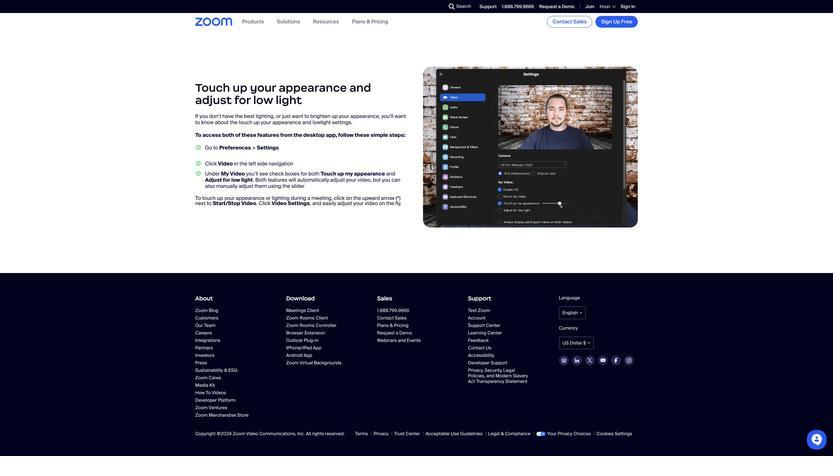 Task type: describe. For each thing, give the bounding box(es) containing it.
of
[[235, 132, 241, 139]]

zoom right "@2024"
[[233, 432, 245, 438]]

1 horizontal spatial demo
[[562, 4, 575, 9]]

both
[[255, 177, 267, 184]]

adjust
[[205, 177, 222, 184]]

developer inside zoom blog customers our team careers integrations partners investors press sustainability & esg zoom cares media kit how to videos developer platform zoom ventures zoom merchandise store
[[195, 398, 217, 404]]

english button
[[559, 307, 586, 320]]

zoom inside test zoom account support center learning center feedback contact us accessibility developer support privacy, security, legal policies, and modern slavery act transparency statement
[[478, 308, 491, 314]]

2 horizontal spatial settings
[[615, 432, 633, 438]]

appearance inside if you don't have the best lighting, or just want to brighten up your appearance, you'll want to know about the touch up your appearance and lowlight settings.
[[273, 119, 301, 126]]

policies,
[[468, 374, 486, 380]]

1.888.799.9666 for 1.888.799.9666
[[502, 4, 534, 9]]

all
[[306, 432, 311, 438]]

2 horizontal spatial for
[[301, 171, 307, 178]]

careers link
[[195, 331, 257, 337]]

and inside under my video you'll see check boxes for both touch up my appearance and adjust for low light
[[387, 171, 396, 178]]

0 vertical spatial plans
[[352, 18, 366, 25]]

1 vertical spatial legal
[[489, 432, 500, 438]]

0 vertical spatial features
[[258, 132, 279, 139]]

video down store
[[246, 432, 258, 438]]

accessibility
[[468, 353, 495, 359]]

controller
[[316, 323, 337, 329]]

zoom down the android
[[286, 361, 299, 367]]

video inside under my video you'll see check boxes for both touch up my appearance and adjust for low light
[[230, 171, 245, 178]]

to right go
[[213, 145, 218, 152]]

cookies settings link
[[597, 432, 633, 438]]

my
[[345, 171, 353, 178]]

0 vertical spatial a
[[559, 4, 561, 9]]

request a demo
[[540, 4, 575, 9]]

lighting,
[[256, 113, 275, 120]]

2 these from the left
[[355, 132, 370, 139]]

1 vertical spatial client
[[316, 316, 328, 322]]

zoom merchandise store link
[[195, 413, 257, 419]]

privacy, security, legal policies, and modern slavery act transparency statement link
[[468, 368, 530, 385]]

touch inside under my video you'll see check boxes for both touch up my appearance and adjust for low light
[[321, 171, 337, 178]]

and inside touch up your appearance and adjust for low light
[[350, 81, 371, 95]]

the inside . both features will automatically adjust your video, but you can also manually adjust them using the slider
[[283, 183, 290, 190]]

customers
[[195, 316, 219, 322]]

support up test
[[468, 296, 492, 303]]

1 vertical spatial 1.888.799.9666 link
[[377, 308, 456, 314]]

0 vertical spatial click
[[205, 161, 217, 167]]

0 vertical spatial center
[[486, 323, 501, 329]]

zoom down 'meetings'
[[286, 316, 299, 322]]

navigation
[[269, 161, 294, 167]]

to inside zoom blog customers our team careers integrations partners investors press sustainability & esg zoom cares media kit how to videos developer platform zoom ventures zoom merchandise store
[[206, 391, 211, 396]]

zoom up customers
[[195, 308, 208, 314]]

a inside the to touch up your appearance or lighting during a meeting, click on the upward arrow (^) next to
[[308, 195, 311, 202]]

2 want from the left
[[395, 113, 406, 120]]

lighting
[[272, 195, 290, 202]]

the left fly.
[[387, 201, 394, 207]]

2 vertical spatial center
[[406, 432, 420, 438]]

developer inside test zoom account support center learning center feedback contact us accessibility developer support privacy, security, legal policies, and modern slavery act transparency statement
[[468, 361, 490, 367]]

them
[[255, 183, 267, 190]]

you inside . both features will automatically adjust your video, but you can also manually adjust them using the slider
[[382, 177, 391, 184]]

1 vertical spatial contact sales link
[[377, 316, 439, 322]]

adjust inside touch up your appearance and adjust for low light
[[195, 93, 232, 108]]

about link
[[195, 293, 274, 305]]

1.888.799.9666 for 1.888.799.9666 contact sales plans & pricing request a demo webinars and events
[[377, 308, 410, 314]]

us dollar $ button
[[559, 337, 594, 350]]

extension
[[305, 331, 325, 337]]

facebook image
[[615, 358, 618, 364]]

support down accessibility link
[[491, 361, 508, 367]]

support center link
[[468, 323, 530, 329]]

but
[[373, 177, 381, 184]]

merchandise
[[209, 413, 236, 419]]

go
[[205, 145, 212, 152]]

support down account
[[468, 323, 485, 329]]

. inside . both features will automatically adjust your video, but you can also manually adjust them using the slider
[[253, 177, 254, 184]]

start/stop video . click video settings , and easily adjust your video on the fly.
[[213, 201, 402, 207]]

will
[[289, 177, 296, 184]]

your left video
[[354, 201, 364, 207]]

your inside touch up your appearance and adjust for low light
[[250, 81, 276, 95]]

1 horizontal spatial on
[[379, 201, 385, 207]]

2 privacy from the left
[[558, 432, 573, 438]]

to left know
[[195, 119, 200, 126]]

sign in link
[[621, 4, 636, 9]]

compliance
[[505, 432, 531, 438]]

plans & pricing
[[352, 18, 389, 25]]

us dollar $
[[563, 340, 586, 346]]

zoom up the copyright
[[195, 413, 208, 419]]

media kit link
[[195, 383, 257, 389]]

video down using
[[272, 201, 287, 207]]

the left best
[[235, 113, 243, 120]]

check
[[270, 171, 284, 178]]

2 rooms from the top
[[300, 323, 315, 329]]

join link
[[586, 4, 595, 9]]

video,
[[358, 177, 372, 184]]

best
[[244, 113, 255, 120]]

webinars and events link
[[377, 338, 439, 344]]

arrow
[[381, 195, 395, 202]]

to for to access both of these features from the desktop app, follow these simple steps:
[[195, 132, 202, 139]]

adjust left them
[[239, 183, 253, 190]]

appearance inside the to touch up your appearance or lighting during a meeting, click on the upward arrow (^) next to
[[236, 195, 265, 202]]

platform
[[218, 398, 236, 404]]

zoom up media
[[195, 376, 208, 382]]

your privacy choices
[[548, 432, 591, 438]]

request a demo link for 1.888.799.9666
[[540, 4, 575, 9]]

learning
[[468, 331, 487, 337]]

your up follow
[[339, 113, 349, 120]]

1 horizontal spatial click
[[259, 201, 271, 207]]

contact inside 1.888.799.9666 contact sales plans & pricing request a demo webinars and events
[[377, 316, 394, 322]]

2 horizontal spatial contact
[[553, 18, 573, 25]]

in inside meetings client zoom rooms client zoom rooms controller browser extension outlook plug-in iphone/ipad app android app zoom virtual backgrounds
[[315, 338, 319, 344]]

the right from
[[294, 132, 302, 139]]

and inside test zoom account support center learning center feedback contact us accessibility developer support privacy, security, legal policies, and modern slavery act transparency statement
[[487, 374, 495, 380]]

can
[[392, 177, 401, 184]]

statement
[[506, 379, 528, 385]]

your
[[548, 432, 557, 438]]

your right best
[[261, 119, 271, 126]]

videos
[[212, 391, 226, 396]]

contact inside test zoom account support center learning center feedback contact us accessibility developer support privacy, security, legal policies, and modern slavery act transparency statement
[[468, 346, 485, 352]]

the left left
[[240, 161, 247, 167]]

brighten
[[311, 113, 331, 120]]

touch inside touch up your appearance and adjust for low light
[[195, 81, 230, 95]]

meetings client link
[[286, 308, 365, 314]]

android
[[286, 353, 303, 359]]

download link
[[286, 293, 365, 305]]

contact sales
[[553, 18, 587, 25]]

host
[[600, 4, 611, 9]]

on inside the to touch up your appearance or lighting during a meeting, click on the upward arrow (^) next to
[[346, 195, 352, 202]]

zoom virtual backgrounds link
[[286, 361, 348, 367]]

app,
[[326, 132, 337, 139]]

touch inside if you don't have the best lighting, or just want to brighten up your appearance, you'll want to know about the touch up your appearance and lowlight settings.
[[239, 119, 253, 126]]

pricing inside 1.888.799.9666 contact sales plans & pricing request a demo webinars and events
[[394, 323, 409, 329]]

sign in
[[621, 4, 636, 9]]

touch up your appearance and adjust for low light main content
[[0, 0, 834, 248]]

1 vertical spatial .
[[256, 201, 258, 207]]

developer support link
[[468, 361, 530, 367]]

1 vertical spatial support link
[[468, 293, 547, 305]]

currency
[[559, 326, 578, 331]]

1 want from the left
[[292, 113, 303, 120]]

to left brighten
[[305, 113, 309, 120]]

test zoom link
[[468, 308, 547, 314]]

adjust right easily
[[338, 201, 352, 207]]

us
[[563, 340, 569, 346]]

0 vertical spatial client
[[307, 308, 319, 314]]

for inside touch up your appearance and adjust for low light
[[235, 93, 251, 108]]

iphone/ipad
[[286, 346, 312, 352]]

zoom rooms client link
[[286, 316, 348, 322]]

media
[[195, 383, 208, 389]]

0 horizontal spatial settings
[[257, 145, 279, 152]]

up inside touch up your appearance and adjust for low light
[[233, 81, 248, 95]]

slider
[[292, 183, 305, 190]]

1 vertical spatial plans & pricing link
[[377, 323, 439, 329]]

fly.
[[396, 201, 402, 207]]

the inside the to touch up your appearance or lighting during a meeting, click on the upward arrow (^) next to
[[354, 195, 361, 202]]

acceptable
[[426, 432, 450, 438]]

sustainability & esg link
[[195, 368, 257, 374]]

0 horizontal spatial both
[[222, 132, 234, 139]]

iphone/ipad app link
[[286, 346, 348, 352]]

1 vertical spatial settings
[[288, 201, 310, 207]]

1 vertical spatial app
[[304, 353, 312, 359]]

touch up your appearance and adjust for low light
[[195, 81, 371, 108]]

zoom down "how"
[[195, 406, 208, 411]]

steps:
[[389, 132, 406, 139]]

plans inside 1.888.799.9666 contact sales plans & pricing request a demo webinars and events
[[377, 323, 389, 329]]

video
[[365, 201, 378, 207]]

how
[[195, 391, 205, 396]]

side
[[258, 161, 268, 167]]

light inside touch up your appearance and adjust for low light
[[276, 93, 302, 108]]

0 vertical spatial contact sales link
[[548, 16, 593, 28]]

up inside under my video you'll see check boxes for both touch up my appearance and adjust for low light
[[338, 171, 344, 178]]

1 horizontal spatial 1.888.799.9666 link
[[502, 4, 534, 9]]

you'll inside if you don't have the best lighting, or just want to brighten up your appearance, you'll want to know about the touch up your appearance and lowlight settings.
[[382, 113, 394, 120]]

request a demo link for plans & pricing
[[377, 331, 439, 337]]

0 horizontal spatial pricing
[[372, 18, 389, 25]]

browser extension link
[[286, 331, 348, 337]]

zoom rooms controller link
[[286, 323, 348, 329]]

both inside under my video you'll see check boxes for both touch up my appearance and adjust for low light
[[309, 171, 320, 178]]

the right 'about'
[[230, 119, 238, 126]]

you'll inside under my video you'll see check boxes for both touch up my appearance and adjust for low light
[[246, 171, 258, 178]]

up right brighten
[[332, 113, 338, 120]]

legal & compliance link
[[489, 432, 531, 438]]

instagram image
[[627, 358, 632, 364]]

you inside if you don't have the best lighting, or just want to brighten up your appearance, you'll want to know about the touch up your appearance and lowlight settings.
[[200, 113, 208, 120]]

up inside the to touch up your appearance or lighting during a meeting, click on the upward arrow (^) next to
[[217, 195, 223, 202]]

and right ,
[[313, 201, 322, 207]]

under my video you'll see check boxes for both touch up my appearance and adjust for low light
[[205, 171, 396, 184]]

linked in image
[[575, 359, 580, 363]]

or inside if you don't have the best lighting, or just want to brighten up your appearance, you'll want to know about the touch up your appearance and lowlight settings.
[[276, 113, 281, 120]]

security,
[[485, 368, 503, 374]]



Task type: locate. For each thing, give the bounding box(es) containing it.
cookies
[[597, 432, 614, 438]]

0 vertical spatial to
[[195, 132, 202, 139]]

accessibility link
[[468, 353, 530, 359]]

touch up of
[[239, 119, 253, 126]]

0 horizontal spatial low
[[231, 177, 240, 184]]

None search field
[[425, 1, 451, 12]]

2 vertical spatial settings
[[615, 432, 633, 438]]

outlook plug-in link
[[286, 338, 348, 344]]

features
[[258, 132, 279, 139], [268, 177, 288, 184]]

sign for sign up free
[[602, 18, 612, 25]]

& inside zoom blog customers our team careers integrations partners investors press sustainability & esg zoom cares media kit how to videos developer platform zoom ventures zoom merchandise store
[[224, 368, 227, 374]]

1 horizontal spatial contact sales link
[[548, 16, 593, 28]]

1 vertical spatial light
[[241, 177, 253, 184]]

solutions button
[[277, 18, 300, 25]]

acceptable use guidelines link
[[426, 432, 483, 438]]

video up my
[[218, 161, 233, 167]]

demo up webinars and events link
[[400, 331, 412, 337]]

0 vertical spatial rooms
[[300, 316, 315, 322]]

esg
[[229, 368, 238, 374]]

request up contact sales
[[540, 4, 557, 9]]

1 vertical spatial features
[[268, 177, 288, 184]]

demo up contact sales
[[562, 4, 575, 9]]

settings
[[257, 145, 279, 152], [288, 201, 310, 207], [615, 432, 633, 438]]

sales up 1.888.799.9666 contact sales plans & pricing request a demo webinars and events
[[377, 296, 393, 303]]

touch down also
[[202, 195, 216, 202]]

zoom
[[195, 308, 208, 314], [478, 308, 491, 314], [286, 316, 299, 322], [286, 323, 299, 329], [286, 361, 299, 367], [195, 376, 208, 382], [195, 406, 208, 411], [195, 413, 208, 419], [233, 432, 245, 438]]

0 vertical spatial support link
[[480, 4, 497, 9]]

request up webinars
[[377, 331, 395, 337]]

request inside 1.888.799.9666 contact sales plans & pricing request a demo webinars and events
[[377, 331, 395, 337]]

press link
[[195, 361, 257, 367]]

appearance inside under my video you'll see check boxes for both touch up my appearance and adjust for low light
[[354, 171, 385, 178]]

to touch up your appearance or lighting during a meeting, click on the upward arrow (^) next to
[[195, 195, 401, 207]]

0 horizontal spatial a
[[308, 195, 311, 202]]

1 horizontal spatial or
[[276, 113, 281, 120]]

products
[[242, 18, 264, 25]]

also
[[205, 183, 215, 190]]

0 horizontal spatial request
[[377, 331, 395, 337]]

your privacy choices link
[[537, 432, 591, 438]]

support right search
[[480, 4, 497, 9]]

1 vertical spatial pricing
[[394, 323, 409, 329]]

lowlight
[[313, 119, 331, 126]]

. down them
[[256, 201, 258, 207]]

blog image
[[562, 358, 567, 364]]

settings right cookies
[[615, 432, 633, 438]]

browser
[[286, 331, 304, 337]]

you right but
[[382, 177, 391, 184]]

upward
[[363, 195, 380, 202]]

0 horizontal spatial for
[[223, 177, 230, 184]]

0 horizontal spatial want
[[292, 113, 303, 120]]

communications,
[[260, 432, 297, 438]]

1 horizontal spatial privacy
[[558, 432, 573, 438]]

0 horizontal spatial or
[[266, 195, 271, 202]]

1 vertical spatial sales
[[377, 296, 393, 303]]

settings down slider
[[288, 201, 310, 207]]

request
[[540, 4, 557, 9], [377, 331, 395, 337]]

contact sales link down request a demo
[[548, 16, 593, 28]]

you
[[200, 113, 208, 120], [382, 177, 391, 184]]

sign left "in"
[[621, 4, 631, 9]]

privacy left trust
[[374, 432, 389, 438]]

0 horizontal spatial drop down icon image
[[580, 313, 582, 314]]

1 these from the left
[[242, 132, 257, 139]]

integrations
[[195, 338, 221, 344]]

terms
[[355, 432, 368, 438]]

1 horizontal spatial these
[[355, 132, 370, 139]]

you'll down left
[[246, 171, 258, 178]]

.
[[253, 177, 254, 184], [256, 201, 258, 207]]

0 horizontal spatial app
[[304, 353, 312, 359]]

0 vertical spatial pricing
[[372, 18, 389, 25]]

sign left "up"
[[602, 18, 612, 25]]

1 vertical spatial request
[[377, 331, 395, 337]]

up up best
[[233, 81, 248, 95]]

0 horizontal spatial you'll
[[246, 171, 258, 178]]

guidelines
[[460, 432, 483, 438]]

contact up webinars
[[377, 316, 394, 322]]

settings right >
[[257, 145, 279, 152]]

. both features will automatically adjust your video, but you can also manually adjust them using the slider
[[205, 177, 401, 190]]

and left events
[[398, 338, 406, 344]]

account
[[468, 316, 486, 322]]

video right my
[[230, 171, 245, 178]]

to inside the to touch up your appearance or lighting during a meeting, click on the upward arrow (^) next to
[[195, 195, 201, 202]]

pricing
[[372, 18, 389, 25], [394, 323, 409, 329]]

1 vertical spatial click
[[259, 201, 271, 207]]

drop down icon image inside us dollar $ dropdown button
[[588, 343, 591, 344]]

features inside . both features will automatically adjust your video, but you can also manually adjust them using the slider
[[268, 177, 288, 184]]

you right if
[[200, 113, 208, 120]]

up
[[614, 18, 621, 25]]

appearance down them
[[236, 195, 265, 202]]

1 horizontal spatial a
[[396, 331, 399, 337]]

boxes
[[285, 171, 300, 178]]

for right "boxes"
[[301, 171, 307, 178]]

0 vertical spatial both
[[222, 132, 234, 139]]

during
[[291, 195, 306, 202]]

1 horizontal spatial .
[[256, 201, 258, 207]]

request a demo link up webinars and events link
[[377, 331, 439, 337]]

1 vertical spatial or
[[266, 195, 271, 202]]

privacy
[[374, 432, 389, 438], [558, 432, 573, 438]]

drop down icon image right $
[[588, 343, 591, 344]]

zoom cares link
[[195, 376, 257, 382]]

about
[[195, 296, 213, 303]]

1 vertical spatial touch
[[321, 171, 337, 178]]

0 vertical spatial in
[[234, 161, 238, 167]]

zoom logo image
[[195, 18, 233, 26]]

0 vertical spatial low
[[253, 93, 273, 108]]

a up webinars
[[396, 331, 399, 337]]

partners link
[[195, 346, 257, 352]]

0 horizontal spatial .
[[253, 177, 254, 184]]

1 horizontal spatial settings
[[288, 201, 310, 207]]

0 horizontal spatial request a demo link
[[377, 331, 439, 337]]

drop down icon image inside english dropdown button
[[580, 313, 582, 314]]

center up learning center link
[[486, 323, 501, 329]]

to left access
[[195, 132, 202, 139]]

legal inside test zoom account support center learning center feedback contact us accessibility developer support privacy, security, legal policies, and modern slavery act transparency statement
[[504, 368, 515, 374]]

to left start/stop
[[195, 195, 201, 202]]

0 horizontal spatial contact sales link
[[377, 316, 439, 322]]

1 vertical spatial 1.888.799.9666
[[377, 308, 410, 314]]

search image
[[449, 4, 455, 9], [449, 4, 455, 9]]

copyright @2024 zoom video communications, inc. all rights reserved.
[[195, 432, 345, 438]]

1 horizontal spatial app
[[313, 346, 322, 352]]

sales inside 1.888.799.9666 contact sales plans & pricing request a demo webinars and events
[[395, 316, 407, 322]]

drop down icon image for us dollar $
[[588, 343, 591, 344]]

app up android app link at the bottom of page
[[313, 346, 322, 352]]

1.888.799.9666 link
[[502, 4, 534, 9], [377, 308, 456, 314]]

automatically
[[297, 177, 329, 184]]

dollar
[[570, 340, 583, 346]]

on right click
[[346, 195, 352, 202]]

follow
[[338, 132, 354, 139]]

or inside the to touch up your appearance or lighting during a meeting, click on the upward arrow (^) next to
[[266, 195, 271, 202]]

resources
[[313, 18, 339, 25]]

and inside if you don't have the best lighting, or just want to brighten up your appearance, you'll want to know about the touch up your appearance and lowlight settings.
[[303, 119, 312, 126]]

about
[[215, 119, 229, 126]]

drop down icon image for english
[[580, 313, 582, 314]]

1 vertical spatial in
[[315, 338, 319, 344]]

1 vertical spatial sign
[[602, 18, 612, 25]]

video
[[218, 161, 233, 167], [230, 171, 245, 178], [241, 201, 256, 207], [272, 201, 287, 207], [246, 432, 258, 438]]

investors link
[[195, 353, 257, 359]]

a inside 1.888.799.9666 contact sales plans & pricing request a demo webinars and events
[[396, 331, 399, 337]]

1 vertical spatial developer
[[195, 398, 217, 404]]

drop down icon image right english on the bottom
[[580, 313, 582, 314]]

outlook
[[286, 338, 303, 344]]

how to videos link
[[195, 391, 257, 396]]

left
[[249, 161, 256, 167]]

developer down accessibility
[[468, 361, 490, 367]]

your down manually
[[224, 195, 235, 202]]

host button
[[600, 4, 616, 9]]

and up appearance,
[[350, 81, 371, 95]]

& inside 1.888.799.9666 contact sales plans & pricing request a demo webinars and events
[[390, 323, 393, 329]]

products button
[[242, 18, 264, 25]]

sales down join link
[[574, 18, 587, 25]]

touch
[[239, 119, 253, 126], [202, 195, 216, 202]]

up down manually
[[217, 195, 223, 202]]

0 vertical spatial drop down icon image
[[580, 313, 582, 314]]

1 privacy from the left
[[374, 432, 389, 438]]

sales inside 'link'
[[574, 18, 587, 25]]

want right 'just'
[[292, 113, 303, 120]]

0 horizontal spatial these
[[242, 132, 257, 139]]

0 vertical spatial plans & pricing link
[[352, 18, 389, 25]]

to for to touch up your appearance or lighting during a meeting, click on the upward arrow (^) next to
[[195, 195, 201, 202]]

for right the adjust on the left top of page
[[223, 177, 230, 184]]

1 horizontal spatial request
[[540, 4, 557, 9]]

1 horizontal spatial for
[[235, 93, 251, 108]]

want up steps:
[[395, 113, 406, 120]]

1 vertical spatial touch
[[202, 195, 216, 202]]

2 vertical spatial a
[[396, 331, 399, 337]]

developer down "how"
[[195, 398, 217, 404]]

0 vertical spatial app
[[313, 346, 322, 352]]

0 vertical spatial touch
[[195, 81, 230, 95]]

1.888.799.9666 inside 1.888.799.9666 contact sales plans & pricing request a demo webinars and events
[[377, 308, 410, 314]]

cares
[[209, 376, 221, 382]]

to inside the to touch up your appearance or lighting during a meeting, click on the upward arrow (^) next to
[[207, 201, 212, 207]]

in inside the touch up your appearance and adjust for low light main content
[[234, 161, 238, 167]]

center up feedback link
[[488, 331, 502, 337]]

1 vertical spatial center
[[488, 331, 502, 337]]

features left from
[[258, 132, 279, 139]]

language
[[559, 296, 580, 301]]

0 vertical spatial you'll
[[382, 113, 394, 120]]

1 horizontal spatial drop down icon image
[[588, 343, 591, 344]]

contact down request a demo
[[553, 18, 573, 25]]

>
[[252, 145, 256, 152]]

legal down developer support link
[[504, 368, 515, 374]]

light inside under my video you'll see check boxes for both touch up my appearance and adjust for low light
[[241, 177, 253, 184]]

light up 'just'
[[276, 93, 302, 108]]

1 horizontal spatial 1.888.799.9666
[[502, 4, 534, 9]]

in down browser extension link at the left of page
[[315, 338, 319, 344]]

and up to access both of these features from the desktop app, follow these simple steps:
[[303, 119, 312, 126]]

youtube image
[[601, 359, 606, 363]]

rooms up "extension"
[[300, 323, 315, 329]]

light left the both
[[241, 177, 253, 184]]

or left lighting
[[266, 195, 271, 202]]

just
[[282, 113, 291, 120]]

in down preferences
[[234, 161, 238, 167]]

client down meetings client link
[[316, 316, 328, 322]]

appearance up from
[[273, 119, 301, 126]]

low inside touch up your appearance and adjust for low light
[[253, 93, 273, 108]]

search
[[457, 3, 471, 9]]

demo inside 1.888.799.9666 contact sales plans & pricing request a demo webinars and events
[[400, 331, 412, 337]]

1 horizontal spatial touch
[[321, 171, 337, 178]]

0 horizontal spatial sign
[[602, 18, 612, 25]]

demo
[[562, 4, 575, 9], [400, 331, 412, 337]]

using
[[268, 183, 281, 190]]

contact sales link down the sales link
[[377, 316, 439, 322]]

1 horizontal spatial contact
[[468, 346, 485, 352]]

go to preferences > settings
[[205, 145, 279, 152]]

under
[[205, 171, 220, 178]]

kit
[[210, 383, 215, 389]]

1 horizontal spatial plans
[[377, 323, 389, 329]]

if you don't have the best lighting, or just want to brighten up your appearance, you'll want to know about the touch up your appearance and lowlight settings.
[[195, 113, 406, 126]]

privacy right your
[[558, 432, 573, 438]]

manually
[[216, 183, 238, 190]]

english
[[563, 311, 578, 316]]

0 horizontal spatial plans
[[352, 18, 366, 25]]

2 horizontal spatial sales
[[574, 18, 587, 25]]

events
[[407, 338, 421, 344]]

adjust left my
[[330, 177, 345, 184]]

appearance inside touch up your appearance and adjust for low light
[[279, 81, 347, 95]]

0 horizontal spatial light
[[241, 177, 253, 184]]

1 horizontal spatial want
[[395, 113, 406, 120]]

twitter image
[[588, 359, 593, 363]]

1 horizontal spatial sign
[[621, 4, 631, 9]]

1 rooms from the top
[[300, 316, 315, 322]]

sales up webinars and events link
[[395, 316, 407, 322]]

1 vertical spatial low
[[231, 177, 240, 184]]

1 vertical spatial you
[[382, 177, 391, 184]]

a right the during
[[308, 195, 311, 202]]

investors
[[195, 353, 215, 359]]

(^)
[[396, 195, 401, 202]]

0 vertical spatial request a demo link
[[540, 4, 575, 9]]

video down them
[[241, 201, 256, 207]]

low up lighting,
[[253, 93, 273, 108]]

1 horizontal spatial you
[[382, 177, 391, 184]]

rooms up "zoom rooms controller" link
[[300, 316, 315, 322]]

both right "boxes"
[[309, 171, 320, 178]]

sign up free
[[602, 18, 633, 25]]

0 vertical spatial 1.888.799.9666 link
[[502, 4, 534, 9]]

contact down feedback
[[468, 346, 485, 352]]

inc.
[[298, 432, 305, 438]]

client
[[307, 308, 319, 314], [316, 316, 328, 322]]

0 vertical spatial sign
[[621, 4, 631, 9]]

adjust up don't in the left of the page
[[195, 93, 232, 108]]

0 horizontal spatial touch
[[202, 195, 216, 202]]

0 vertical spatial touch
[[239, 119, 253, 126]]

up up >
[[254, 119, 260, 126]]

sign for sign in
[[621, 4, 631, 9]]

0 vertical spatial .
[[253, 177, 254, 184]]

1 horizontal spatial legal
[[504, 368, 515, 374]]

copyright
[[195, 432, 216, 438]]

1 horizontal spatial pricing
[[394, 323, 409, 329]]

backgrounds
[[314, 361, 342, 367]]

1 vertical spatial to
[[195, 195, 201, 202]]

appearance up brighten
[[279, 81, 347, 95]]

0 vertical spatial or
[[276, 113, 281, 120]]

both left of
[[222, 132, 234, 139]]

contact
[[553, 18, 573, 25], [377, 316, 394, 322], [468, 346, 485, 352]]

features left will
[[268, 177, 288, 184]]

privacy link
[[374, 432, 389, 438]]

touch inside the to touch up your appearance or lighting during a meeting, click on the upward arrow (^) next to
[[202, 195, 216, 202]]

zoom up "browser" at the left
[[286, 323, 299, 329]]

trust center link
[[394, 432, 420, 438]]

center right trust
[[406, 432, 420, 438]]

drop down icon image
[[580, 313, 582, 314], [588, 343, 591, 344]]

0 vertical spatial request
[[540, 4, 557, 9]]

0 vertical spatial light
[[276, 93, 302, 108]]

feedback link
[[468, 338, 530, 344]]

click video in the left side navigation
[[205, 161, 294, 167]]

1 horizontal spatial in
[[315, 338, 319, 344]]

1 vertical spatial drop down icon image
[[588, 343, 591, 344]]

to right next
[[207, 201, 212, 207]]

and inside 1.888.799.9666 contact sales plans & pricing request a demo webinars and events
[[398, 338, 406, 344]]

to right "how"
[[206, 391, 211, 396]]

1 vertical spatial demo
[[400, 331, 412, 337]]

gif image
[[423, 67, 638, 228]]

low inside under my video you'll see check boxes for both touch up my appearance and adjust for low light
[[231, 177, 240, 184]]

your left video,
[[346, 177, 357, 184]]

your inside . both features will automatically adjust your video, but you can also manually adjust them using the slider
[[346, 177, 357, 184]]

2 vertical spatial sales
[[395, 316, 407, 322]]

0 vertical spatial demo
[[562, 4, 575, 9]]

0 horizontal spatial privacy
[[374, 432, 389, 438]]

your inside the to touch up your appearance or lighting during a meeting, click on the upward arrow (^) next to
[[224, 195, 235, 202]]

meetings
[[286, 308, 306, 314]]

resources button
[[313, 18, 339, 25]]

request a demo link up contact sales
[[540, 4, 575, 9]]



Task type: vqa. For each thing, say whether or not it's contained in the screenshot.
text field
no



